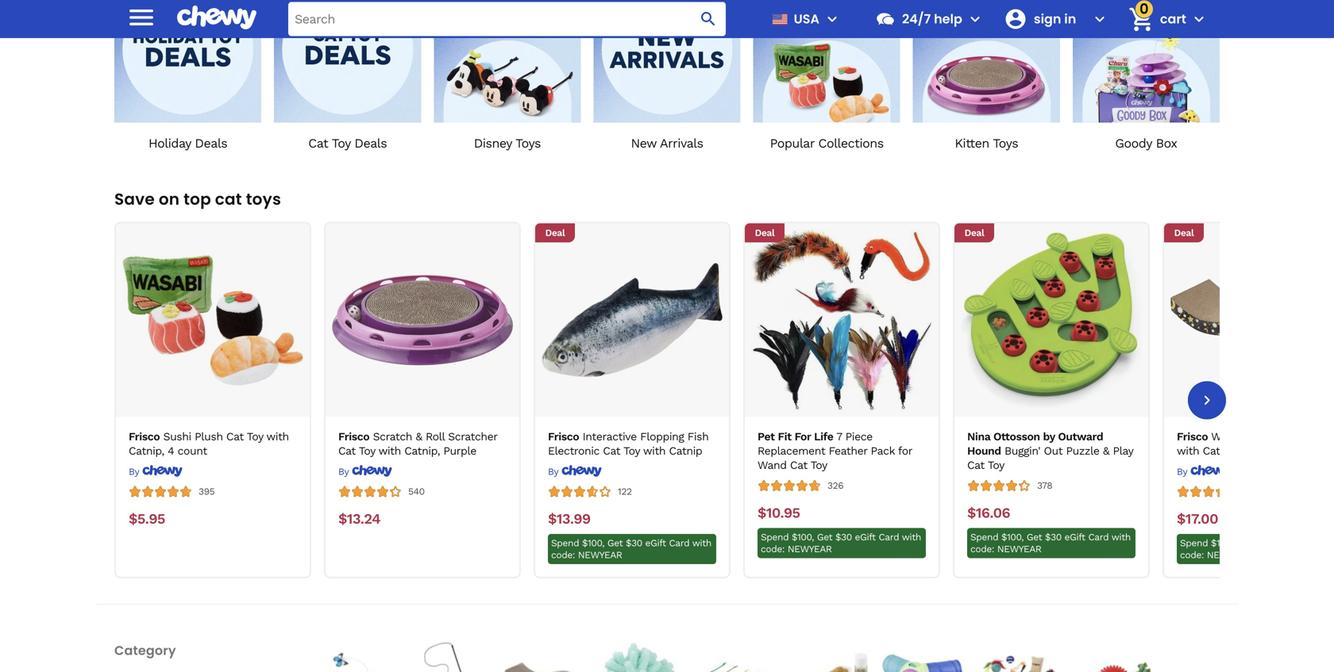 Task type: describe. For each thing, give the bounding box(es) containing it.
in
[[1064, 10, 1076, 28]]

pet fit for life
[[758, 430, 833, 444]]

goody box link
[[1073, 0, 1220, 151]]

spend for $10.95
[[761, 532, 789, 543]]

help
[[934, 10, 962, 28]]

spend for $13.99
[[551, 538, 579, 549]]

sign in
[[1034, 10, 1076, 28]]

$17.00
[[1177, 511, 1218, 528]]

feather
[[829, 445, 867, 458]]

get for $13.99
[[607, 538, 623, 549]]

1 vertical spatial list
[[314, 643, 1220, 673]]

$100, for $16.06
[[1001, 532, 1024, 543]]

by for $5.95
[[129, 467, 139, 478]]

catnip toys image
[[788, 643, 868, 673]]

ottosson
[[993, 430, 1040, 444]]

holiday
[[148, 136, 191, 151]]

$5.95 text field
[[129, 511, 165, 528]]

egift for $16.06
[[1065, 532, 1085, 543]]

count
[[178, 445, 207, 458]]

plush & mice toys image
[[694, 643, 773, 673]]

cat inside sushi plush cat toy with catnip, 4 count
[[226, 430, 244, 444]]

popular collections link
[[753, 0, 900, 151]]

$17.00 text field
[[1177, 511, 1218, 528]]

$13.99
[[548, 511, 590, 528]]

toys
[[246, 188, 281, 211]]

arrivals
[[660, 136, 703, 151]]

toy inside scratch & roll scratcher cat toy with catnip, purple
[[359, 445, 375, 458]]

cat inside the 7 piece replacement feather pack for wand cat toy
[[790, 459, 807, 472]]

nina ottosson by outward hound
[[967, 430, 1103, 458]]

code: for $13.99
[[551, 550, 575, 561]]

chewy image for $17.00
[[1190, 465, 1231, 478]]

& inside wave cat scratcher toy with catnip, moon & stars
[[1274, 445, 1280, 458]]

cat toy deals
[[308, 136, 387, 151]]

spend $100, get $30 egift card with code: newyear for $13.99
[[551, 538, 712, 561]]

piece
[[845, 430, 873, 444]]

540
[[408, 486, 425, 497]]

catnip
[[669, 445, 702, 458]]

new arrivals link
[[594, 0, 741, 151]]

toy inside the 7 piece replacement feather pack for wand cat toy
[[811, 459, 827, 472]]

deal for $17.00
[[1174, 228, 1194, 239]]

disney
[[474, 136, 512, 151]]

sign in link
[[997, 0, 1087, 38]]

spend $100, get $30 egift card with code: newyear for $10.95
[[761, 532, 921, 555]]

goody box image
[[1073, 0, 1220, 123]]

life
[[814, 430, 833, 444]]

collections
[[818, 136, 884, 151]]

for
[[795, 430, 811, 444]]

kitten toys image
[[913, 0, 1060, 123]]

with inside interactive flopping fish electronic cat toy with catnip
[[643, 445, 666, 458]]

card for $13.99
[[669, 538, 690, 549]]

scratcher inside wave cat scratcher toy with catnip, moon & stars
[[1263, 430, 1312, 444]]

new
[[631, 136, 657, 151]]

replacement
[[758, 445, 825, 458]]

frisco for $13.24
[[338, 430, 369, 444]]

with inside sushi plush cat toy with catnip, 4 count
[[266, 430, 289, 444]]

122
[[618, 486, 632, 497]]

with inside wave cat scratcher toy with catnip, moon & stars
[[1177, 445, 1199, 458]]

frisco scratch & roll scratcher cat toy with catnip, purple image
[[332, 230, 513, 411]]

newyear for $10.95
[[788, 544, 832, 555]]

new arrivals image
[[594, 0, 741, 123]]

scratch
[[373, 430, 412, 444]]

2 deals from the left
[[355, 136, 387, 151]]

sign
[[1034, 10, 1061, 28]]

disney toys link
[[434, 0, 581, 151]]

usa
[[794, 10, 820, 28]]

cart link
[[1122, 0, 1186, 38]]

disney toys image
[[434, 0, 581, 123]]

get for $16.06
[[1027, 532, 1042, 543]]

chewy support image
[[875, 9, 896, 29]]

cat toy deals link
[[274, 0, 421, 151]]

kitten toys link
[[913, 0, 1060, 151]]

toy inside cat toy deals link
[[332, 136, 351, 151]]

frisco for $17.00
[[1177, 430, 1208, 444]]

get for $10.95
[[817, 532, 832, 543]]

toy inside interactive flopping fish electronic cat toy with catnip
[[623, 445, 640, 458]]

card for $10.95
[[879, 532, 899, 543]]

chewy home image
[[177, 0, 257, 35]]

deal for $13.99
[[545, 228, 565, 239]]

egift for $10.95
[[855, 532, 876, 543]]

outward
[[1058, 430, 1103, 444]]

0 horizontal spatial menu image
[[125, 1, 157, 33]]

toy inside buggin' out puzzle & play cat toy
[[988, 459, 1005, 472]]

fish
[[688, 430, 709, 444]]

$16.06 text field
[[967, 505, 1010, 522]]

scratchers image
[[505, 643, 584, 673]]

purple
[[443, 445, 476, 458]]

$13.24
[[338, 511, 380, 528]]

with inside scratch & roll scratcher cat toy with catnip, purple
[[378, 445, 401, 458]]

frisco sushi plush cat toy with catnip, 4 count image
[[122, 230, 303, 411]]

goody
[[1115, 136, 1152, 151]]

newyear for $13.99
[[578, 550, 622, 561]]

balls & chasers image
[[599, 643, 679, 673]]

interactive & electronic toys image
[[316, 643, 395, 673]]

puzzle
[[1066, 445, 1100, 458]]

1 deals from the left
[[195, 136, 227, 151]]

frisco for $5.95
[[129, 430, 160, 444]]

for
[[898, 445, 912, 458]]

teasers & wands image
[[410, 643, 490, 673]]

24/7 help
[[902, 10, 962, 28]]

spend for $16.06
[[970, 532, 998, 543]]

frisco wave cat scratcher toy with catnip, moon & stars image
[[1171, 230, 1334, 411]]

interactive
[[583, 430, 637, 444]]

wave
[[1211, 430, 1239, 444]]

$100, for $10.95
[[792, 532, 814, 543]]

electronic
[[548, 445, 600, 458]]

7
[[836, 430, 842, 444]]

$30 for $10.95
[[835, 532, 852, 543]]

holiday deals link
[[114, 0, 261, 151]]

scratcher inside scratch & roll scratcher cat toy with catnip, purple
[[448, 430, 497, 444]]

popular
[[770, 136, 814, 151]]

newyear for $16.06
[[997, 544, 1042, 555]]



Task type: vqa. For each thing, say whether or not it's contained in the screenshot.
SITE banner
no



Task type: locate. For each thing, give the bounding box(es) containing it.
spend $100, get $30 egift card with code: newyear down 122
[[551, 538, 712, 561]]

& inside scratch & roll scratcher cat toy with catnip, purple
[[416, 430, 422, 444]]

2 frisco from the left
[[338, 430, 369, 444]]

toy inside wave cat scratcher toy with catnip, moon & stars
[[1315, 430, 1332, 444]]

0 horizontal spatial code:
[[551, 550, 575, 561]]

roll
[[426, 430, 445, 444]]

2 horizontal spatial &
[[1274, 445, 1280, 458]]

deals
[[195, 136, 227, 151], [355, 136, 387, 151]]

2 horizontal spatial $100,
[[1001, 532, 1024, 543]]

cart menu image
[[1190, 10, 1209, 29]]

nina
[[967, 430, 990, 444]]

0 horizontal spatial spend
[[551, 538, 579, 549]]

new arrivals
[[631, 136, 703, 151]]

$100, for $13.99
[[582, 538, 604, 549]]

submit search image
[[699, 10, 718, 29]]

interactive flopping fish electronic cat toy with catnip
[[548, 430, 709, 458]]

spend $100, get $30 egift card with code: newyear for $16.06
[[970, 532, 1131, 555]]

catnip, for $5.95
[[129, 445, 164, 458]]

2 horizontal spatial spend
[[970, 532, 998, 543]]

save
[[114, 188, 155, 211]]

popular collections image
[[753, 0, 900, 123]]

Search text field
[[288, 2, 726, 36]]

$13.24 text field
[[338, 511, 380, 528]]

by up $17.00
[[1177, 467, 1187, 478]]

spend $100, get $30 egift card with code: newyear down "326"
[[761, 532, 921, 555]]

1 horizontal spatial scratcher
[[1263, 430, 1312, 444]]

395
[[199, 486, 215, 497]]

cart
[[1160, 10, 1186, 28]]

1 chewy image from the left
[[142, 465, 182, 478]]

get down "326"
[[817, 532, 832, 543]]

frisco up electronic
[[548, 430, 579, 444]]

buggin' out puzzle & play cat toy
[[967, 445, 1133, 472]]

2 deal from the left
[[755, 228, 775, 239]]

holiday deals
[[148, 136, 227, 151]]

2 horizontal spatial $30
[[1045, 532, 1062, 543]]

frisco for $13.99
[[548, 430, 579, 444]]

usa button
[[766, 0, 842, 38]]

scratcher up purple
[[448, 430, 497, 444]]

1 by from the left
[[129, 467, 139, 478]]

spend $100, get $30 egift card with code: newyear down the "378"
[[970, 532, 1131, 555]]

frisco left sushi
[[129, 430, 160, 444]]

0 horizontal spatial catnip,
[[129, 445, 164, 458]]

sushi plush cat toy with catnip, 4 count
[[129, 430, 289, 458]]

326
[[828, 480, 844, 491]]

1 horizontal spatial spend $100, get $30 egift card with code: newyear
[[761, 532, 921, 555]]

buggin'
[[1005, 445, 1040, 458]]

catnip, inside sushi plush cat toy with catnip, 4 count
[[129, 445, 164, 458]]

toy inside sushi plush cat toy with catnip, 4 count
[[247, 430, 263, 444]]

chewy image for $5.95
[[142, 465, 182, 478]]

code: down $10.95 text field
[[761, 544, 785, 555]]

$5.95
[[129, 511, 165, 528]]

$30
[[835, 532, 852, 543], [1045, 532, 1062, 543], [626, 538, 642, 549]]

by up $13.24
[[338, 467, 349, 478]]

1 horizontal spatial catnip,
[[404, 445, 440, 458]]

$10.95
[[758, 505, 800, 522]]

chewy image down 'scratch'
[[352, 465, 392, 478]]

plush
[[195, 430, 223, 444]]

$100, down '$13.99' 'text box'
[[582, 538, 604, 549]]

get down the "378"
[[1027, 532, 1042, 543]]

4
[[168, 445, 174, 458]]

scratch & roll scratcher cat toy with catnip, purple
[[338, 430, 497, 458]]

popular collections
[[770, 136, 884, 151]]

list
[[114, 222, 1334, 579], [314, 643, 1220, 673]]

2 horizontal spatial newyear
[[997, 544, 1042, 555]]

$100, down the $16.06 text field
[[1001, 532, 1024, 543]]

3 chewy image from the left
[[561, 465, 602, 478]]

deal for $16.06
[[965, 228, 984, 239]]

chewy image
[[142, 465, 182, 478], [352, 465, 392, 478], [561, 465, 602, 478], [1190, 465, 1231, 478]]

0 horizontal spatial spend $100, get $30 egift card with code: newyear
[[551, 538, 712, 561]]

box
[[1156, 136, 1177, 151]]

1 horizontal spatial newyear
[[788, 544, 832, 555]]

4 by from the left
[[1177, 467, 1187, 478]]

3 frisco from the left
[[548, 430, 579, 444]]

catnip, left 4
[[129, 445, 164, 458]]

spend
[[761, 532, 789, 543], [970, 532, 998, 543], [551, 538, 579, 549]]

get down 122
[[607, 538, 623, 549]]

catnip, for $17.00
[[1203, 445, 1238, 458]]

1 deal from the left
[[545, 228, 565, 239]]

out
[[1044, 445, 1063, 458]]

24/7
[[902, 10, 931, 28]]

$30 down "326"
[[835, 532, 852, 543]]

newyear down the $16.06 text field
[[997, 544, 1042, 555]]

catnip, down wave at the right bottom
[[1203, 445, 1238, 458]]

2 horizontal spatial spend $100, get $30 egift card with code: newyear
[[970, 532, 1131, 555]]

1 toys from the left
[[516, 136, 541, 151]]

1 horizontal spatial menu image
[[823, 10, 842, 29]]

code: down the $16.06 text field
[[970, 544, 994, 555]]

$30 down the "378"
[[1045, 532, 1062, 543]]

1 scratcher from the left
[[448, 430, 497, 444]]

by
[[129, 467, 139, 478], [338, 467, 349, 478], [548, 467, 558, 478], [1177, 467, 1187, 478]]

pet fit for life 7 piece replacement feather pack for wand cat toy image
[[751, 230, 932, 411]]

frisco left 'scratch'
[[338, 430, 369, 444]]

deal
[[545, 228, 565, 239], [755, 228, 775, 239], [965, 228, 984, 239], [1174, 228, 1194, 239]]

get
[[817, 532, 832, 543], [1027, 532, 1042, 543], [607, 538, 623, 549]]

cat inside scratch & roll scratcher cat toy with catnip, purple
[[338, 445, 356, 458]]

378
[[1037, 480, 1053, 491]]

by up $5.95
[[129, 467, 139, 478]]

catnip, inside scratch & roll scratcher cat toy with catnip, purple
[[404, 445, 440, 458]]

1 catnip, from the left
[[129, 445, 164, 458]]

nina ottosson by outward hound buggin' out puzzle & play cat toy image
[[961, 230, 1142, 411]]

toys right kitten
[[993, 136, 1018, 151]]

menu image
[[125, 1, 157, 33], [823, 10, 842, 29]]

by
[[1043, 430, 1055, 444]]

2 horizontal spatial code:
[[970, 544, 994, 555]]

0 vertical spatial list
[[114, 222, 1334, 579]]

code:
[[761, 544, 785, 555], [970, 544, 994, 555], [551, 550, 575, 561]]

holiday toy deals image
[[114, 0, 261, 123]]

2 horizontal spatial get
[[1027, 532, 1042, 543]]

cat
[[308, 136, 328, 151], [226, 430, 244, 444], [1242, 430, 1259, 444], [338, 445, 356, 458], [603, 445, 620, 458], [790, 459, 807, 472], [967, 459, 985, 472]]

frisco
[[129, 430, 160, 444], [338, 430, 369, 444], [548, 430, 579, 444], [1177, 430, 1208, 444]]

0 horizontal spatial card
[[669, 538, 690, 549]]

frisco left wave at the right bottom
[[1177, 430, 1208, 444]]

with
[[266, 430, 289, 444], [378, 445, 401, 458], [643, 445, 666, 458], [1177, 445, 1199, 458], [902, 532, 921, 543], [1112, 532, 1131, 543], [692, 538, 712, 549]]

catnip, inside wave cat scratcher toy with catnip, moon & stars
[[1203, 445, 1238, 458]]

account menu image
[[1090, 10, 1109, 29]]

2 scratcher from the left
[[1263, 430, 1312, 444]]

goody box
[[1115, 136, 1177, 151]]

1 horizontal spatial get
[[817, 532, 832, 543]]

play
[[1113, 445, 1133, 458]]

2 horizontal spatial card
[[1088, 532, 1109, 543]]

0 horizontal spatial newyear
[[578, 550, 622, 561]]

0 horizontal spatial get
[[607, 538, 623, 549]]

& inside buggin' out puzzle & play cat toy
[[1103, 445, 1110, 458]]

chew toys image
[[1072, 643, 1151, 673]]

code: for $10.95
[[761, 544, 785, 555]]

2 catnip, from the left
[[404, 445, 440, 458]]

3 catnip, from the left
[[1203, 445, 1238, 458]]

stars
[[1284, 445, 1310, 458]]

0 horizontal spatial egift
[[645, 538, 666, 549]]

$100,
[[792, 532, 814, 543], [1001, 532, 1024, 543], [582, 538, 604, 549]]

$30 down 122
[[626, 538, 642, 549]]

disney toys
[[474, 136, 541, 151]]

&
[[416, 430, 422, 444], [1103, 445, 1110, 458], [1274, 445, 1280, 458]]

pet
[[758, 430, 775, 444]]

by down electronic
[[548, 467, 558, 478]]

spend down $10.95 text field
[[761, 532, 789, 543]]

wand
[[758, 459, 787, 472]]

cat inside wave cat scratcher toy with catnip, moon & stars
[[1242, 430, 1259, 444]]

$30 for $16.06
[[1045, 532, 1062, 543]]

toys
[[516, 136, 541, 151], [993, 136, 1018, 151]]

menu image inside usa popup button
[[823, 10, 842, 29]]

$10.95 text field
[[758, 505, 800, 522]]

category
[[114, 642, 176, 660]]

2 horizontal spatial catnip,
[[1203, 445, 1238, 458]]

spend down '$13.99' 'text box'
[[551, 538, 579, 549]]

1 horizontal spatial toys
[[993, 136, 1018, 151]]

top
[[184, 188, 211, 211]]

0 horizontal spatial scratcher
[[448, 430, 497, 444]]

1 horizontal spatial spend
[[761, 532, 789, 543]]

items image
[[1127, 5, 1155, 33]]

toys right disney
[[516, 136, 541, 151]]

toys for kitten toys
[[993, 136, 1018, 151]]

flopping
[[640, 430, 684, 444]]

egift for $13.99
[[645, 538, 666, 549]]

on
[[159, 188, 180, 211]]

1 horizontal spatial card
[[879, 532, 899, 543]]

0 horizontal spatial toys
[[516, 136, 541, 151]]

code: for $16.06
[[970, 544, 994, 555]]

cat inside buggin' out puzzle & play cat toy
[[967, 459, 985, 472]]

1 horizontal spatial $30
[[835, 532, 852, 543]]

1 horizontal spatial $100,
[[792, 532, 814, 543]]

$30 for $13.99
[[626, 538, 642, 549]]

& left play
[[1103, 445, 1110, 458]]

0 horizontal spatial &
[[416, 430, 422, 444]]

newyear
[[788, 544, 832, 555], [997, 544, 1042, 555], [578, 550, 622, 561]]

24/7 help link
[[869, 0, 962, 38]]

save on top cat toys
[[114, 188, 281, 211]]

by for $13.24
[[338, 467, 349, 478]]

$100, down $10.95 text field
[[792, 532, 814, 543]]

3 by from the left
[[548, 467, 558, 478]]

pack
[[871, 445, 895, 458]]

catnip,
[[129, 445, 164, 458], [404, 445, 440, 458], [1203, 445, 1238, 458]]

spend $100, get $30 egift card with code: newyear
[[761, 532, 921, 555], [970, 532, 1131, 555], [551, 538, 712, 561]]

cat inside interactive flopping fish electronic cat toy with catnip
[[603, 445, 620, 458]]

spend down the $16.06 text field
[[970, 532, 998, 543]]

newyear down '$13.99' 'text box'
[[578, 550, 622, 561]]

& left roll at the left
[[416, 430, 422, 444]]

chewy image for $13.99
[[561, 465, 602, 478]]

scratcher
[[448, 430, 497, 444], [1263, 430, 1312, 444]]

0 horizontal spatial $30
[[626, 538, 642, 549]]

4 frisco from the left
[[1177, 430, 1208, 444]]

deal for $10.95
[[755, 228, 775, 239]]

1 frisco from the left
[[129, 430, 160, 444]]

3 deal from the left
[[965, 228, 984, 239]]

chewy image down wave at the right bottom
[[1190, 465, 1231, 478]]

2 horizontal spatial egift
[[1065, 532, 1085, 543]]

toys for disney toys
[[516, 136, 541, 151]]

$13.99 text field
[[548, 511, 590, 528]]

frisco interactive flopping fish electronic cat toy with catnip image
[[542, 230, 723, 411]]

scratcher up stars
[[1263, 430, 1312, 444]]

2 chewy image from the left
[[352, 465, 392, 478]]

$16.06
[[967, 505, 1010, 522]]

1 horizontal spatial &
[[1103, 445, 1110, 458]]

toy
[[332, 136, 351, 151], [247, 430, 263, 444], [1315, 430, 1332, 444], [359, 445, 375, 458], [623, 445, 640, 458], [811, 459, 827, 472], [988, 459, 1005, 472]]

hound
[[967, 445, 1001, 458]]

kitten toys
[[955, 136, 1018, 151]]

card for $16.06
[[1088, 532, 1109, 543]]

tunnels image
[[883, 643, 962, 673]]

chewy image for $13.24
[[352, 465, 392, 478]]

Product search field
[[288, 2, 726, 36]]

sushi
[[163, 430, 191, 444]]

code: down '$13.99' 'text box'
[[551, 550, 575, 561]]

menu image right the usa
[[823, 10, 842, 29]]

cat
[[215, 188, 242, 211]]

1 horizontal spatial code:
[[761, 544, 785, 555]]

chewy image down 4
[[142, 465, 182, 478]]

variety packs image
[[977, 643, 1057, 673]]

kitten
[[955, 136, 989, 151]]

help menu image
[[966, 10, 985, 29]]

list containing $10.95
[[114, 222, 1334, 579]]

0 horizontal spatial deals
[[195, 136, 227, 151]]

cat toy deals image
[[274, 0, 421, 123]]

by for $17.00
[[1177, 467, 1187, 478]]

4 chewy image from the left
[[1190, 465, 1231, 478]]

catnip, down roll at the left
[[404, 445, 440, 458]]

card
[[879, 532, 899, 543], [1088, 532, 1109, 543], [669, 538, 690, 549]]

newyear down $10.95 text field
[[788, 544, 832, 555]]

7 piece replacement feather pack for wand cat toy
[[758, 430, 912, 472]]

chewy image down electronic
[[561, 465, 602, 478]]

1 horizontal spatial egift
[[855, 532, 876, 543]]

moon
[[1242, 445, 1270, 458]]

4 deal from the left
[[1174, 228, 1194, 239]]

2 toys from the left
[[993, 136, 1018, 151]]

menu image left chewy home image
[[125, 1, 157, 33]]

1 horizontal spatial deals
[[355, 136, 387, 151]]

& left stars
[[1274, 445, 1280, 458]]

wave cat scratcher toy with catnip, moon & stars
[[1177, 430, 1332, 458]]

fit
[[778, 430, 792, 444]]

2 by from the left
[[338, 467, 349, 478]]

by for $13.99
[[548, 467, 558, 478]]

0 horizontal spatial $100,
[[582, 538, 604, 549]]



